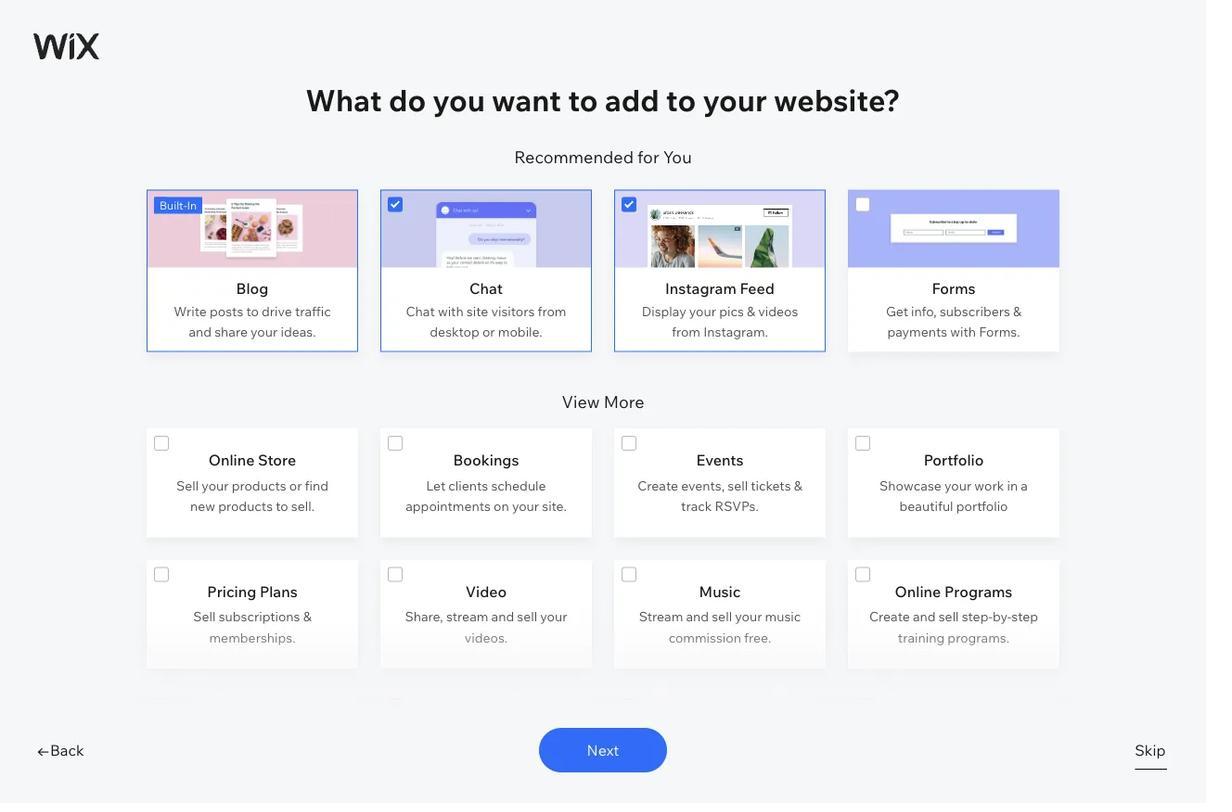 Task type: describe. For each thing, give the bounding box(es) containing it.
communities
[[488, 740, 567, 756]]

to inside online store sell your products or find new products to sell.
[[276, 498, 288, 514]]

subscribers
[[940, 303, 1010, 319]]

traffic
[[295, 303, 331, 319]]

site inside chat chat with site visitors from desktop or mobile.
[[466, 303, 488, 319]]

music list item
[[614, 560, 826, 669]]

your inside video share, stream and sell your videos.
[[540, 609, 567, 625]]

chat list item
[[380, 190, 592, 352]]

instagram feed list item
[[614, 190, 826, 352]]

get
[[886, 303, 908, 319]]

active
[[449, 740, 485, 756]]

pics
[[719, 303, 744, 319]]

sell inside events create events, sell tickets & track rsvps.
[[728, 477, 748, 494]]

videos
[[758, 303, 798, 319]]

your inside bookings let clients schedule appointments on your site.
[[512, 498, 539, 514]]

portfolio showcase your work in a beautiful portfolio
[[880, 451, 1028, 514]]

on
[[494, 498, 509, 514]]

step-
[[962, 609, 993, 625]]

instagram.
[[703, 324, 768, 340]]

or inside online store sell your products or find new products to sell.
[[289, 477, 302, 494]]

chat chat with site visitors from desktop or mobile.
[[406, 279, 566, 340]]

tickets
[[751, 477, 791, 494]]

view more
[[562, 391, 644, 412]]

portfolio list item
[[848, 428, 1059, 538]]

to inside the blog write posts to drive traffic and share your ideas.
[[246, 303, 259, 319]]

share
[[214, 324, 248, 340]]

work
[[974, 477, 1004, 494]]

list containing online store
[[135, 417, 1072, 803]]

stream
[[639, 609, 683, 625]]

your inside online store sell your products or find new products to sell.
[[202, 477, 229, 494]]

list containing blog
[[135, 179, 1072, 363]]

you
[[433, 81, 485, 118]]

create inside the "online programs create and sell step-by-step training programs."
[[869, 609, 910, 625]]

events,
[[681, 477, 725, 494]]

showcase
[[880, 477, 941, 494]]

to left add
[[568, 81, 598, 118]]

plans
[[260, 582, 298, 601]]

skip button
[[1135, 731, 1167, 770]]

online for online store
[[208, 451, 255, 469]]

instagram feed display your pics & videos from instagram.
[[642, 279, 798, 340]]

create a shared file library for site members list item
[[614, 691, 826, 800]]

video
[[465, 582, 507, 601]]

0 vertical spatial for
[[637, 147, 659, 168]]

next button
[[539, 728, 667, 773]]

& inside 'pricing plans sell subscriptions & memberships.'
[[303, 609, 311, 625]]

payments
[[887, 324, 947, 340]]

←back button
[[22, 731, 171, 770]]

0 horizontal spatial chat
[[406, 303, 435, 319]]

your inside instagram feed display your pics & videos from instagram.
[[689, 303, 716, 319]]

from inside instagram feed display your pics & videos from instagram.
[[672, 324, 700, 340]]

pricing plans list item
[[147, 560, 358, 669]]

blog
[[236, 279, 268, 298]]

programs
[[944, 582, 1013, 601]]

info,
[[911, 303, 937, 319]]

ideas.
[[281, 324, 316, 340]]

forms.
[[979, 324, 1020, 340]]

music
[[765, 609, 801, 625]]

1 vertical spatial products
[[218, 498, 273, 514]]

write
[[174, 303, 207, 319]]

bookings list item
[[380, 428, 592, 538]]

file
[[729, 740, 747, 756]]

subscriptions
[[219, 609, 300, 625]]

create inside events create events, sell tickets & track rsvps.
[[638, 477, 678, 494]]

store
[[258, 451, 296, 469]]

create inside the create a shared file library for site members
[[631, 740, 672, 756]]

in
[[187, 198, 197, 212]]

schedule
[[491, 477, 546, 494]]

library
[[750, 740, 789, 756]]

events
[[696, 451, 744, 469]]

new
[[190, 498, 215, 514]]

portfolio
[[956, 498, 1008, 514]]

& inside instagram feed display your pics & videos from instagram.
[[747, 303, 755, 319]]

rsvps.
[[715, 498, 759, 514]]

drive
[[262, 303, 292, 319]]

to right add
[[666, 81, 696, 118]]

sell for online
[[176, 477, 199, 494]]

beautiful
[[899, 498, 953, 514]]

appointments
[[406, 498, 491, 514]]

blog list item
[[147, 190, 358, 352]]

desktop
[[430, 324, 479, 340]]

you
[[663, 147, 692, 168]]

forms list item
[[848, 190, 1059, 352]]

site.
[[542, 498, 567, 514]]

pricing
[[207, 582, 256, 601]]

create active communities for your site members. list item
[[380, 691, 592, 800]]

what
[[306, 81, 382, 118]]

create a shared file library for site members
[[631, 740, 809, 777]]

want
[[492, 81, 561, 118]]

with inside chat chat with site visitors from desktop or mobile.
[[438, 303, 464, 319]]

more
[[604, 391, 644, 412]]

sell.
[[291, 498, 315, 514]]

online store list item
[[147, 428, 358, 538]]

find
[[305, 477, 328, 494]]

shared
[[685, 740, 726, 756]]

sell for pricing
[[193, 609, 216, 625]]

commission
[[669, 630, 741, 646]]

sell inside the "online programs create and sell step-by-step training programs."
[[939, 609, 959, 625]]

←back
[[36, 741, 84, 759]]



Task type: locate. For each thing, give the bounding box(es) containing it.
online left store
[[208, 451, 255, 469]]

0 vertical spatial or
[[482, 324, 495, 340]]

create inside the create active communities for your site members.
[[405, 740, 446, 756]]

1 vertical spatial or
[[289, 477, 302, 494]]

0 vertical spatial products
[[232, 477, 286, 494]]

step
[[1011, 609, 1038, 625]]

wix image
[[33, 33, 99, 59], [33, 33, 99, 59]]

forms
[[932, 279, 976, 298]]

sell
[[176, 477, 199, 494], [193, 609, 216, 625]]

site
[[466, 303, 488, 319], [468, 761, 490, 777], [679, 761, 700, 777]]

sell right stream
[[517, 609, 537, 625]]

videos.
[[465, 630, 508, 646]]

add
[[605, 81, 659, 118]]

share,
[[405, 609, 443, 625]]

2 list item from the left
[[848, 691, 1059, 800]]

0 horizontal spatial from
[[538, 303, 566, 319]]

events create events, sell tickets & track rsvps.
[[638, 451, 802, 514]]

do
[[389, 81, 426, 118]]

online inside online store sell your products or find new products to sell.
[[208, 451, 255, 469]]

training
[[898, 630, 945, 646]]

for inside the create active communities for your site members.
[[418, 761, 435, 777]]

2 list from the top
[[135, 417, 1072, 803]]

& up forms.
[[1013, 303, 1022, 319]]

list
[[135, 179, 1072, 363], [135, 417, 1072, 803]]

a inside the create a shared file library for site members
[[675, 740, 682, 756]]

track
[[681, 498, 712, 514]]

site inside the create a shared file library for site members
[[679, 761, 700, 777]]

with
[[438, 303, 464, 319], [950, 324, 976, 340]]

0 vertical spatial from
[[538, 303, 566, 319]]

for inside the create a shared file library for site members
[[792, 740, 809, 756]]

site up desktop
[[466, 303, 488, 319]]

built-
[[160, 198, 187, 212]]

and up training
[[913, 609, 936, 625]]

and up videos.
[[491, 609, 514, 625]]

bookings let clients schedule appointments on your site.
[[406, 451, 567, 514]]

view
[[562, 391, 600, 412]]

stream
[[446, 609, 488, 625]]

0 horizontal spatial with
[[438, 303, 464, 319]]

members
[[703, 761, 761, 777]]

sell inside video share, stream and sell your videos.
[[517, 609, 537, 625]]

create left active in the left bottom of the page
[[405, 740, 446, 756]]

1 vertical spatial list
[[135, 417, 1072, 803]]

your inside the create active communities for your site members.
[[438, 761, 465, 777]]

and inside the blog write posts to drive traffic and share your ideas.
[[189, 324, 212, 340]]

your
[[703, 81, 767, 118], [689, 303, 716, 319], [251, 324, 278, 340], [202, 477, 229, 494], [944, 477, 971, 494], [512, 498, 539, 514], [540, 609, 567, 625], [735, 609, 762, 625], [438, 761, 465, 777]]

blog write posts to drive traffic and share your ideas.
[[174, 279, 331, 340]]

0 horizontal spatial online
[[208, 451, 255, 469]]

to down blog
[[246, 303, 259, 319]]

0 horizontal spatial or
[[289, 477, 302, 494]]

& right tickets
[[794, 477, 802, 494]]

a inside "portfolio showcase your work in a beautiful portfolio"
[[1021, 477, 1028, 494]]

0 vertical spatial chat
[[469, 279, 503, 298]]

sell
[[728, 477, 748, 494], [517, 609, 537, 625], [712, 609, 732, 625], [939, 609, 959, 625]]

online for online programs
[[895, 582, 941, 601]]

or left the find
[[289, 477, 302, 494]]

1 vertical spatial sell
[[193, 609, 216, 625]]

1 vertical spatial a
[[675, 740, 682, 756]]

and inside the "online programs create and sell step-by-step training programs."
[[913, 609, 936, 625]]

0 horizontal spatial a
[[675, 740, 682, 756]]

site down active in the left bottom of the page
[[468, 761, 490, 777]]

your inside "portfolio showcase your work in a beautiful portfolio"
[[944, 477, 971, 494]]

with inside forms get info, subscribers & payments with forms.
[[950, 324, 976, 340]]

create right next
[[631, 740, 672, 756]]

memberships.
[[209, 630, 296, 646]]

to
[[568, 81, 598, 118], [666, 81, 696, 118], [246, 303, 259, 319], [276, 498, 288, 514]]

and up commission
[[686, 609, 709, 625]]

& right pics
[[747, 303, 755, 319]]

video list item
[[380, 560, 592, 669]]

and down write
[[189, 324, 212, 340]]

pricing plans sell subscriptions & memberships.
[[193, 582, 311, 646]]

events list item
[[614, 428, 826, 538]]

online store sell your products or find new products to sell.
[[176, 451, 328, 514]]

& right subscriptions on the left bottom
[[303, 609, 311, 625]]

forms get info, subscribers & payments with forms.
[[886, 279, 1022, 340]]

sell inside music stream and sell your music commission free.
[[712, 609, 732, 625]]

skip
[[1135, 741, 1166, 759]]

instagram
[[665, 279, 736, 298]]

sell down pricing
[[193, 609, 216, 625]]

& inside forms get info, subscribers & payments with forms.
[[1013, 303, 1022, 319]]

products down store
[[232, 477, 286, 494]]

or left mobile.
[[482, 324, 495, 340]]

0 horizontal spatial list item
[[147, 691, 358, 800]]

feed
[[740, 279, 775, 298]]

0 vertical spatial online
[[208, 451, 255, 469]]

programs.
[[948, 630, 1010, 646]]

a left shared
[[675, 740, 682, 756]]

0 vertical spatial with
[[438, 303, 464, 319]]

2 horizontal spatial for
[[792, 740, 809, 756]]

chat up desktop
[[406, 303, 435, 319]]

online
[[208, 451, 255, 469], [895, 582, 941, 601]]

your inside music stream and sell your music commission free.
[[735, 609, 762, 625]]

site down shared
[[679, 761, 700, 777]]

products
[[232, 477, 286, 494], [218, 498, 273, 514]]

to left the sell.
[[276, 498, 288, 514]]

visitors
[[491, 303, 535, 319]]

mobile.
[[498, 324, 542, 340]]

bookings
[[453, 451, 519, 469]]

create up training
[[869, 609, 910, 625]]

and inside music stream and sell your music commission free.
[[686, 609, 709, 625]]

free.
[[744, 630, 771, 646]]

online up training
[[895, 582, 941, 601]]

sell up new
[[176, 477, 199, 494]]

website?
[[774, 81, 900, 118]]

let
[[426, 477, 445, 494]]

in
[[1007, 477, 1018, 494]]

portfolio
[[924, 451, 984, 469]]

sell up rsvps.
[[728, 477, 748, 494]]

for
[[637, 147, 659, 168], [792, 740, 809, 756], [418, 761, 435, 777]]

1 horizontal spatial list item
[[848, 691, 1059, 800]]

site inside the create active communities for your site members.
[[468, 761, 490, 777]]

1 horizontal spatial a
[[1021, 477, 1028, 494]]

with up desktop
[[438, 303, 464, 319]]

0 horizontal spatial for
[[418, 761, 435, 777]]

products right new
[[218, 498, 273, 514]]

1 vertical spatial chat
[[406, 303, 435, 319]]

1 horizontal spatial for
[[637, 147, 659, 168]]

online inside the "online programs create and sell step-by-step training programs."
[[895, 582, 941, 601]]

display
[[642, 303, 686, 319]]

by-
[[993, 609, 1011, 625]]

1 list from the top
[[135, 179, 1072, 363]]

next
[[587, 741, 619, 760]]

1 vertical spatial online
[[895, 582, 941, 601]]

create
[[638, 477, 678, 494], [869, 609, 910, 625], [405, 740, 446, 756], [631, 740, 672, 756]]

online programs create and sell step-by-step training programs.
[[869, 582, 1038, 646]]

sell down the music
[[712, 609, 732, 625]]

0 vertical spatial list
[[135, 179, 1072, 363]]

& inside events create events, sell tickets & track rsvps.
[[794, 477, 802, 494]]

music
[[699, 582, 741, 601]]

from up mobile.
[[538, 303, 566, 319]]

1 vertical spatial from
[[672, 324, 700, 340]]

sell inside online store sell your products or find new products to sell.
[[176, 477, 199, 494]]

&
[[747, 303, 755, 319], [1013, 303, 1022, 319], [794, 477, 802, 494], [303, 609, 311, 625]]

built-in
[[160, 198, 197, 212]]

clients
[[448, 477, 488, 494]]

from inside chat chat with site visitors from desktop or mobile.
[[538, 303, 566, 319]]

1 vertical spatial for
[[792, 740, 809, 756]]

sell left step-
[[939, 609, 959, 625]]

with down subscribers in the top right of the page
[[950, 324, 976, 340]]

create active communities for your site members.
[[405, 740, 567, 777]]

create left events,
[[638, 477, 678, 494]]

1 horizontal spatial with
[[950, 324, 976, 340]]

recommended
[[514, 147, 634, 168]]

a right in
[[1021, 477, 1028, 494]]

chat up visitors
[[469, 279, 503, 298]]

and
[[189, 324, 212, 340], [491, 609, 514, 625], [686, 609, 709, 625], [913, 609, 936, 625]]

0 vertical spatial a
[[1021, 477, 1028, 494]]

your inside the blog write posts to drive traffic and share your ideas.
[[251, 324, 278, 340]]

2 vertical spatial for
[[418, 761, 435, 777]]

0 vertical spatial sell
[[176, 477, 199, 494]]

or inside chat chat with site visitors from desktop or mobile.
[[482, 324, 495, 340]]

1 vertical spatial with
[[950, 324, 976, 340]]

1 horizontal spatial from
[[672, 324, 700, 340]]

posts
[[210, 303, 243, 319]]

sell inside 'pricing plans sell subscriptions & memberships.'
[[193, 609, 216, 625]]

1 horizontal spatial online
[[895, 582, 941, 601]]

1 list item from the left
[[147, 691, 358, 800]]

list item
[[147, 691, 358, 800], [848, 691, 1059, 800]]

1 horizontal spatial or
[[482, 324, 495, 340]]

video share, stream and sell your videos.
[[405, 582, 567, 646]]

recommended for you
[[514, 147, 692, 168]]

what do you want to add to your website?
[[306, 81, 900, 118]]

from down display at the right of the page
[[672, 324, 700, 340]]

online programs list item
[[848, 560, 1059, 669]]

1 horizontal spatial chat
[[469, 279, 503, 298]]

and inside video share, stream and sell your videos.
[[491, 609, 514, 625]]



Task type: vqa. For each thing, say whether or not it's contained in the screenshot.
YOUR within the the Bookings Let clients schedule appointments on your site.
yes



